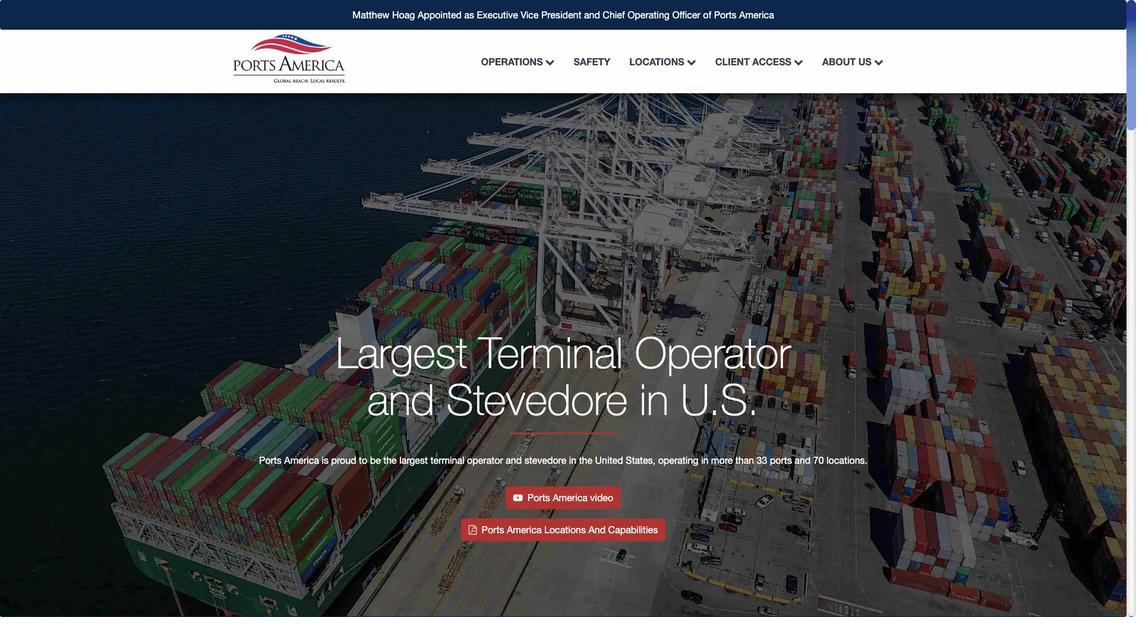 Task type: vqa. For each thing, say whether or not it's contained in the screenshot.
caret right icon in Careers link
no



Task type: locate. For each thing, give the bounding box(es) containing it.
in
[[640, 375, 669, 425], [569, 455, 577, 466], [702, 455, 709, 466]]

chevron down image for client access
[[792, 57, 804, 67]]

1 horizontal spatial in
[[640, 375, 669, 425]]

1 horizontal spatial chevron down image
[[792, 57, 804, 67]]

america up client access link
[[740, 9, 775, 20]]

operator
[[635, 327, 791, 378]]

chief
[[603, 9, 625, 20]]

0 horizontal spatial the
[[384, 455, 397, 466]]

3 chevron down image from the left
[[872, 57, 884, 67]]

client access
[[716, 56, 792, 67]]

america for ports america is proud to be the largest terminal operator and stevedore in the united states, operating in more than 33 ports and 70 locations.
[[284, 455, 319, 466]]

ports
[[714, 9, 737, 20], [259, 455, 282, 466], [528, 493, 550, 504], [482, 525, 504, 536]]

locations
[[630, 56, 685, 67], [545, 525, 586, 536]]

america
[[740, 9, 775, 20], [284, 455, 319, 466], [553, 493, 588, 504], [507, 525, 542, 536]]

safety link
[[565, 50, 620, 73]]

vice
[[521, 9, 539, 20]]

2 horizontal spatial chevron down image
[[872, 57, 884, 67]]

than
[[736, 455, 755, 466]]

president
[[542, 9, 582, 20]]

officer
[[673, 9, 701, 20]]

operator
[[467, 455, 504, 466]]

1 horizontal spatial locations
[[630, 56, 685, 67]]

2 chevron down image from the left
[[792, 57, 804, 67]]

1 chevron down image from the left
[[685, 57, 697, 67]]

largest
[[400, 455, 428, 466]]

ports for ports america locations and capabilities
[[482, 525, 504, 536]]

about us link
[[813, 50, 894, 73]]

states,
[[626, 455, 656, 466]]

chevron down image right the about
[[872, 57, 884, 67]]

client
[[716, 56, 750, 67]]

proud
[[331, 455, 356, 466]]

chevron down image inside the locations link
[[685, 57, 697, 67]]

the left united on the right of page
[[579, 455, 593, 466]]

ports for ports america video
[[528, 493, 550, 504]]

largest
[[336, 327, 467, 378]]

america left is
[[284, 455, 319, 466]]

operations link
[[472, 50, 565, 73]]

chevron down image for about us
[[872, 57, 884, 67]]

chevron down image left the about
[[792, 57, 804, 67]]

the
[[384, 455, 397, 466], [579, 455, 593, 466]]

0 horizontal spatial chevron down image
[[685, 57, 697, 67]]

chevron down image left client
[[685, 57, 697, 67]]

chevron down image for locations
[[685, 57, 697, 67]]

more
[[712, 455, 733, 466]]

ports america video
[[528, 493, 614, 504]]

locations down operating
[[630, 56, 685, 67]]

locations link
[[620, 50, 706, 73]]

1 horizontal spatial the
[[579, 455, 593, 466]]

chevron down image inside client access link
[[792, 57, 804, 67]]

us
[[859, 56, 872, 67]]

chevron down image inside about us link
[[872, 57, 884, 67]]

america for ports america video
[[553, 493, 588, 504]]

america left "video"
[[553, 493, 588, 504]]

client access link
[[706, 50, 813, 73]]

united
[[595, 455, 624, 466]]

is
[[322, 455, 329, 466]]

0 horizontal spatial in
[[569, 455, 577, 466]]

safety
[[574, 56, 611, 67]]

stevedore
[[525, 455, 567, 466]]

america inside button
[[553, 493, 588, 504]]

locations left and
[[545, 525, 586, 536]]

ports inside button
[[528, 493, 550, 504]]

youtube play image
[[514, 494, 528, 503]]

0 horizontal spatial locations
[[545, 525, 586, 536]]

the right be
[[384, 455, 397, 466]]

chevron down image
[[685, 57, 697, 67], [792, 57, 804, 67], [872, 57, 884, 67]]

in inside largest terminal operator and stevedore in u.s.
[[640, 375, 669, 425]]

and
[[584, 9, 600, 20], [368, 375, 435, 425], [506, 455, 522, 466], [795, 455, 811, 466]]

33
[[757, 455, 768, 466]]

america down youtube play image
[[507, 525, 542, 536]]



Task type: describe. For each thing, give the bounding box(es) containing it.
and inside largest terminal operator and stevedore in u.s.
[[368, 375, 435, 425]]

be
[[370, 455, 381, 466]]

operating
[[659, 455, 699, 466]]

america for ports america locations and capabilities
[[507, 525, 542, 536]]

angle up image
[[1103, 590, 1113, 605]]

chevron down image
[[543, 57, 555, 67]]

ports america locations and capabilities link
[[461, 519, 666, 542]]

matthew
[[353, 9, 390, 20]]

stevedore
[[447, 375, 628, 425]]

operations
[[482, 56, 543, 67]]

ports america locations and capabilities
[[482, 525, 658, 536]]

70
[[814, 455, 824, 466]]

2 the from the left
[[579, 455, 593, 466]]

matthew hoag appointed as executive vice president and chief operating officer of ports america
[[353, 9, 775, 20]]

ports america is proud to be the largest terminal operator and stevedore in the united states, operating in more than 33 ports and 70 locations.
[[259, 455, 868, 466]]

video
[[591, 493, 614, 504]]

ports for ports america is proud to be the largest terminal operator and stevedore in the united states, operating in more than 33 ports and 70 locations.
[[259, 455, 282, 466]]

executive
[[477, 9, 518, 20]]

about us
[[823, 56, 872, 67]]

u.s.
[[681, 375, 760, 425]]

ports america video button
[[506, 487, 621, 510]]

to
[[359, 455, 368, 466]]

largest terminal operator and stevedore in u.s.
[[336, 327, 791, 425]]

of
[[704, 9, 712, 20]]

as
[[465, 9, 474, 20]]

operating
[[628, 9, 670, 20]]

1 vertical spatial locations
[[545, 525, 586, 536]]

appointed
[[418, 9, 462, 20]]

access
[[753, 56, 792, 67]]

terminal
[[479, 327, 624, 378]]

terminal
[[431, 455, 465, 466]]

1 the from the left
[[384, 455, 397, 466]]

matthew hoag appointed as executive vice president and chief operating officer of ports america link
[[353, 9, 775, 20]]

about
[[823, 56, 856, 67]]

capabilities
[[609, 525, 658, 536]]

0 vertical spatial locations
[[630, 56, 685, 67]]

locations.
[[827, 455, 868, 466]]

2 horizontal spatial in
[[702, 455, 709, 466]]

file pdf o image
[[469, 526, 482, 535]]

and
[[589, 525, 606, 536]]

hoag
[[392, 9, 415, 20]]

ports
[[770, 455, 793, 466]]



